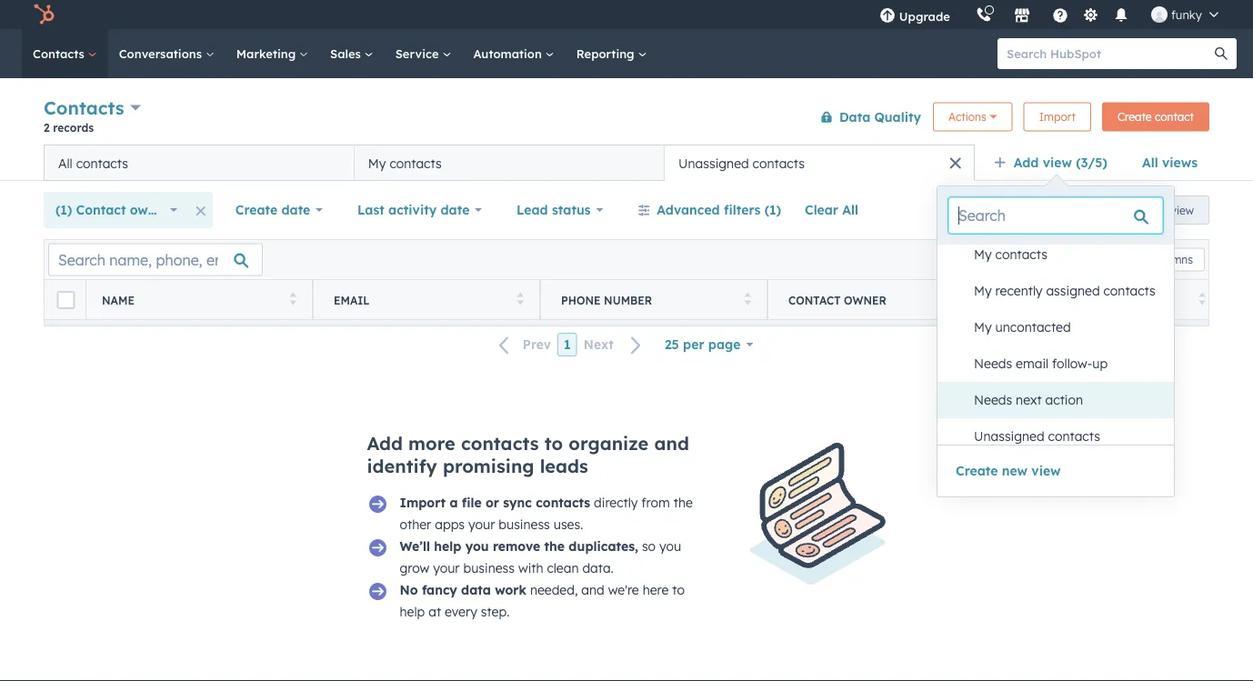 Task type: describe. For each thing, give the bounding box(es) containing it.
more
[[409, 432, 456, 455]]

export button
[[1047, 248, 1105, 272]]

edit columns button
[[1116, 248, 1206, 272]]

press to sort. element for contact owner
[[972, 293, 979, 308]]

step.
[[481, 604, 510, 620]]

actions button
[[934, 102, 1013, 131]]

create date button
[[224, 192, 335, 228]]

last activity date
[[358, 202, 470, 218]]

1 vertical spatial unassigned contacts button
[[956, 419, 1174, 455]]

(1) contact owner
[[55, 202, 169, 218]]

contact
[[1155, 110, 1195, 124]]

contacts inside button
[[76, 155, 128, 171]]

every
[[445, 604, 478, 620]]

contacts button
[[44, 95, 141, 121]]

lead status
[[1016, 293, 1090, 307]]

other
[[400, 517, 432, 533]]

needs for needs next action
[[974, 392, 1013, 408]]

press to sort. image
[[972, 293, 979, 305]]

quality
[[875, 109, 922, 125]]

add more contacts to organize and identify promising leads
[[367, 432, 690, 478]]

search image
[[1216, 47, 1228, 60]]

press to sort. image for phone number
[[745, 293, 752, 305]]

add for add view (3/5)
[[1014, 155, 1039, 171]]

needs for needs email follow-up
[[974, 356, 1013, 372]]

a
[[450, 495, 458, 511]]

(1) contact owner button
[[44, 192, 189, 228]]

we'll help you remove the duplicates,
[[400, 539, 639, 555]]

data.
[[583, 560, 614, 576]]

edit columns
[[1128, 253, 1194, 267]]

2
[[44, 121, 50, 134]]

no fancy data work
[[400, 582, 527, 598]]

automation link
[[463, 29, 566, 78]]

all for all views
[[1143, 155, 1159, 171]]

create new view button
[[956, 460, 1061, 482]]

status
[[1049, 293, 1090, 307]]

hubspot link
[[22, 4, 68, 25]]

(1) inside "button"
[[765, 202, 782, 218]]

advanced filters (1)
[[657, 202, 782, 218]]

you inside so you grow your business with clean data.
[[660, 539, 682, 555]]

email
[[1016, 356, 1049, 372]]

work
[[495, 582, 527, 598]]

1 horizontal spatial owner
[[844, 293, 887, 307]]

with
[[519, 560, 544, 576]]

contacts up last activity date
[[390, 155, 442, 171]]

advanced filters (1) button
[[626, 192, 793, 228]]

service link
[[385, 29, 463, 78]]

automation
[[473, 46, 546, 61]]

add view (3/5)
[[1014, 155, 1108, 171]]

contacts down needs next action button
[[1049, 429, 1101, 444]]

conversations
[[119, 46, 205, 61]]

my uncontacted button
[[956, 309, 1174, 346]]

needed,
[[530, 582, 578, 598]]

pagination navigation
[[488, 333, 653, 357]]

sales
[[330, 46, 365, 61]]

my inside button
[[974, 283, 992, 299]]

directly from the other apps your business uses.
[[400, 495, 693, 533]]

press to sort. image for lead status
[[1200, 293, 1206, 305]]

new
[[1002, 463, 1028, 479]]

contacts up uses. in the bottom left of the page
[[536, 495, 591, 511]]

edit
[[1128, 253, 1148, 267]]

clear all
[[805, 202, 859, 218]]

1 press to sort. element from the left
[[290, 293, 297, 308]]

calling icon image
[[976, 7, 993, 23]]

name
[[102, 293, 135, 307]]

1 press to sort. image from the left
[[290, 293, 297, 305]]

upgrade
[[900, 9, 951, 24]]

all inside clear all button
[[843, 202, 859, 218]]

needs email follow-up button
[[956, 346, 1174, 382]]

1 vertical spatial my contacts
[[974, 247, 1048, 262]]

email
[[334, 293, 370, 307]]

funky
[[1172, 7, 1203, 22]]

we'll
[[400, 539, 430, 555]]

1
[[564, 337, 571, 353]]

add for add more contacts to organize and identify promising leads
[[367, 432, 403, 455]]

contacts up recently
[[996, 247, 1048, 262]]

1 horizontal spatial my contacts button
[[956, 237, 1174, 273]]

we're
[[608, 582, 639, 598]]

directly
[[594, 495, 638, 511]]

import for import
[[1040, 110, 1076, 124]]

and inside the 'add more contacts to organize and identify promising leads'
[[655, 432, 690, 455]]

contacts inside contacts popup button
[[44, 96, 124, 119]]

identify
[[367, 455, 437, 478]]

per
[[683, 337, 705, 353]]

add view (3/5) button
[[982, 145, 1131, 181]]

save
[[1143, 203, 1168, 217]]

organize
[[569, 432, 649, 455]]

press to sort. image for email
[[517, 293, 524, 305]]

calling icon button
[[969, 3, 1000, 27]]

data
[[461, 582, 491, 598]]

uncontacted
[[996, 319, 1071, 335]]

no
[[400, 582, 418, 598]]

phone number
[[561, 293, 653, 307]]

notifications image
[[1114, 8, 1130, 25]]

assigned
[[1047, 283, 1101, 299]]

your inside 'directly from the other apps your business uses.'
[[469, 517, 495, 533]]

2 vertical spatial view
[[1032, 463, 1061, 479]]

date inside "popup button"
[[441, 202, 470, 218]]

clear
[[805, 202, 839, 218]]

0 vertical spatial unassigned contacts button
[[665, 145, 975, 181]]

contacts banner
[[44, 93, 1210, 145]]

fancy
[[422, 582, 457, 598]]

needed, and we're here to help at every step.
[[400, 582, 685, 620]]

all views
[[1143, 155, 1198, 171]]

clean
[[547, 560, 579, 576]]

0 horizontal spatial my contacts
[[368, 155, 442, 171]]

duplicates,
[[569, 539, 639, 555]]

25 per page button
[[653, 327, 765, 363]]

Search name, phone, email addresses, or company search field
[[48, 243, 263, 276]]

help image
[[1053, 8, 1069, 25]]

all contacts
[[58, 155, 128, 171]]



Task type: locate. For each thing, give the bounding box(es) containing it.
at
[[429, 604, 441, 620]]

0 horizontal spatial and
[[582, 582, 605, 598]]

my
[[368, 155, 386, 171], [974, 247, 992, 262], [974, 283, 992, 299], [974, 319, 992, 335]]

1 vertical spatial your
[[433, 560, 460, 576]]

all right clear
[[843, 202, 859, 218]]

marketplaces button
[[1003, 0, 1042, 29]]

next
[[584, 337, 614, 353]]

the inside 'directly from the other apps your business uses.'
[[674, 495, 693, 511]]

to right here
[[673, 582, 685, 598]]

0 horizontal spatial create
[[235, 202, 278, 218]]

to inside the 'add more contacts to organize and identify promising leads'
[[545, 432, 563, 455]]

service
[[395, 46, 443, 61]]

business inside so you grow your business with clean data.
[[464, 560, 515, 576]]

you left remove
[[466, 539, 489, 555]]

business inside 'directly from the other apps your business uses.'
[[499, 517, 550, 533]]

views
[[1163, 155, 1198, 171]]

status
[[552, 202, 591, 218]]

4 press to sort. element from the left
[[972, 293, 979, 308]]

view for add
[[1043, 155, 1073, 171]]

press to sort. element
[[290, 293, 297, 308], [517, 293, 524, 308], [745, 293, 752, 308], [972, 293, 979, 308], [1200, 293, 1206, 308]]

needs
[[974, 356, 1013, 372], [974, 392, 1013, 408]]

lead status
[[517, 202, 591, 218]]

to left organize
[[545, 432, 563, 455]]

promising
[[443, 455, 535, 478]]

press to sort. element for email
[[517, 293, 524, 308]]

business up we'll help you remove the duplicates,
[[499, 517, 550, 533]]

my contacts up recently
[[974, 247, 1048, 262]]

upgrade image
[[880, 8, 896, 25]]

1 you from the left
[[466, 539, 489, 555]]

unassigned contacts button down action
[[956, 419, 1174, 455]]

to inside needed, and we're here to help at every step.
[[673, 582, 685, 598]]

create for create contact
[[1118, 110, 1152, 124]]

press to sort. element down the edit columns button
[[1200, 293, 1206, 308]]

unassigned up create new view
[[974, 429, 1045, 444]]

marketing
[[236, 46, 299, 61]]

0 horizontal spatial you
[[466, 539, 489, 555]]

export
[[1059, 253, 1093, 267]]

next button
[[577, 333, 653, 357]]

my inside 'button'
[[974, 319, 992, 335]]

0 horizontal spatial add
[[367, 432, 403, 455]]

view right save
[[1171, 203, 1195, 217]]

0 horizontal spatial contact
[[76, 202, 126, 218]]

3 press to sort. image from the left
[[745, 293, 752, 305]]

your up "fancy"
[[433, 560, 460, 576]]

press to sort. image down the edit columns button
[[1200, 293, 1206, 305]]

0 horizontal spatial owner
[[130, 202, 169, 218]]

help down the no
[[400, 604, 425, 620]]

menu containing funky
[[867, 0, 1232, 29]]

press to sort. element up 25 per page popup button
[[745, 293, 752, 308]]

0 horizontal spatial the
[[545, 539, 565, 555]]

follow-
[[1053, 356, 1093, 372]]

lead for lead status
[[517, 202, 548, 218]]

contacts up filters
[[753, 155, 805, 171]]

hubspot image
[[33, 4, 55, 25]]

unassigned up advanced filters (1)
[[679, 155, 749, 171]]

1 horizontal spatial (1)
[[765, 202, 782, 218]]

0 vertical spatial view
[[1043, 155, 1073, 171]]

view
[[1043, 155, 1073, 171], [1171, 203, 1195, 217], [1032, 463, 1061, 479]]

actions
[[949, 110, 987, 124]]

view inside dropdown button
[[1043, 155, 1073, 171]]

25
[[665, 337, 679, 353]]

0 vertical spatial business
[[499, 517, 550, 533]]

0 vertical spatial unassigned contacts
[[679, 155, 805, 171]]

(1) right filters
[[765, 202, 782, 218]]

5 press to sort. element from the left
[[1200, 293, 1206, 308]]

marketplaces image
[[1014, 8, 1031, 25]]

1 vertical spatial contacts
[[44, 96, 124, 119]]

funky button
[[1141, 0, 1230, 29]]

settings image
[[1083, 8, 1099, 24]]

view right new
[[1032, 463, 1061, 479]]

1 button
[[558, 333, 577, 357]]

import button
[[1024, 102, 1092, 131]]

search button
[[1206, 38, 1237, 69]]

needs next action
[[974, 392, 1084, 408]]

needs inside needs next action button
[[974, 392, 1013, 408]]

needs left email
[[974, 356, 1013, 372]]

view left "(3/5)"
[[1043, 155, 1073, 171]]

import up other
[[400, 495, 446, 511]]

1 horizontal spatial add
[[1014, 155, 1039, 171]]

add inside the 'add more contacts to organize and identify promising leads'
[[367, 432, 403, 455]]

Search search field
[[949, 197, 1163, 234]]

1 vertical spatial add
[[367, 432, 403, 455]]

press to sort. element left recently
[[972, 293, 979, 308]]

1 horizontal spatial date
[[441, 202, 470, 218]]

create new view
[[956, 463, 1061, 479]]

0 horizontal spatial all
[[58, 155, 73, 171]]

columns
[[1151, 253, 1194, 267]]

0 horizontal spatial (1)
[[55, 202, 72, 218]]

activity
[[389, 202, 437, 218]]

from
[[642, 495, 670, 511]]

0 horizontal spatial my contacts button
[[354, 145, 665, 181]]

all left views
[[1143, 155, 1159, 171]]

1 horizontal spatial create
[[956, 463, 998, 479]]

press to sort. image up prev button
[[517, 293, 524, 305]]

all views link
[[1131, 145, 1210, 181]]

lead inside popup button
[[517, 202, 548, 218]]

date inside popup button
[[282, 202, 311, 218]]

contacts down hubspot link
[[33, 46, 88, 61]]

file
[[462, 495, 482, 511]]

import up the add view (3/5)
[[1040, 110, 1076, 124]]

last activity date button
[[346, 192, 494, 228]]

1 horizontal spatial the
[[674, 495, 693, 511]]

1 vertical spatial needs
[[974, 392, 1013, 408]]

notifications button
[[1106, 0, 1137, 29]]

contacts inside the 'add more contacts to organize and identify promising leads'
[[461, 432, 539, 455]]

contacts
[[76, 155, 128, 171], [390, 155, 442, 171], [753, 155, 805, 171], [996, 247, 1048, 262], [1104, 283, 1156, 299], [1049, 429, 1101, 444], [461, 432, 539, 455], [536, 495, 591, 511]]

1 horizontal spatial to
[[673, 582, 685, 598]]

press to sort. element left email
[[290, 293, 297, 308]]

all inside all contacts button
[[58, 155, 73, 171]]

(1) down all contacts
[[55, 202, 72, 218]]

0 horizontal spatial help
[[400, 604, 425, 620]]

sync
[[503, 495, 532, 511]]

records
[[53, 121, 94, 134]]

0 vertical spatial my contacts button
[[354, 145, 665, 181]]

contact down all contacts
[[76, 202, 126, 218]]

2 press to sort. element from the left
[[517, 293, 524, 308]]

0 horizontal spatial your
[[433, 560, 460, 576]]

and down data.
[[582, 582, 605, 598]]

and up from
[[655, 432, 690, 455]]

filters
[[724, 202, 761, 218]]

2 (1) from the left
[[765, 202, 782, 218]]

date right 'activity'
[[441, 202, 470, 218]]

(1) inside popup button
[[55, 202, 72, 218]]

0 vertical spatial owner
[[130, 202, 169, 218]]

0 vertical spatial my contacts
[[368, 155, 442, 171]]

date left last
[[282, 202, 311, 218]]

my up last
[[368, 155, 386, 171]]

needs left next
[[974, 392, 1013, 408]]

funky town image
[[1152, 6, 1168, 23]]

create for create new view
[[956, 463, 998, 479]]

so
[[642, 539, 656, 555]]

lead up uncontacted
[[1016, 293, 1046, 307]]

add down import button at the top
[[1014, 155, 1039, 171]]

2 needs from the top
[[974, 392, 1013, 408]]

my contacts button
[[354, 145, 665, 181], [956, 237, 1174, 273]]

0 vertical spatial needs
[[974, 356, 1013, 372]]

1 vertical spatial the
[[545, 539, 565, 555]]

1 vertical spatial unassigned contacts
[[974, 429, 1101, 444]]

create inside popup button
[[235, 202, 278, 218]]

my left recently
[[974, 283, 992, 299]]

unassigned contacts button up clear
[[665, 145, 975, 181]]

your inside so you grow your business with clean data.
[[433, 560, 460, 576]]

contacts up records
[[44, 96, 124, 119]]

import for import a file or sync contacts
[[400, 495, 446, 511]]

contacts down "edit" on the right top
[[1104, 283, 1156, 299]]

unassigned contacts down next
[[974, 429, 1101, 444]]

0 vertical spatial your
[[469, 517, 495, 533]]

1 vertical spatial create
[[235, 202, 278, 218]]

1 vertical spatial business
[[464, 560, 515, 576]]

lead
[[517, 202, 548, 218], [1016, 293, 1046, 307]]

0 vertical spatial the
[[674, 495, 693, 511]]

all contacts button
[[44, 145, 354, 181]]

owner inside popup button
[[130, 202, 169, 218]]

my uncontacted
[[974, 319, 1071, 335]]

apps
[[435, 517, 465, 533]]

add inside dropdown button
[[1014, 155, 1039, 171]]

clear all button
[[793, 192, 871, 228]]

0 vertical spatial add
[[1014, 155, 1039, 171]]

conversations link
[[108, 29, 225, 78]]

unassigned contacts
[[679, 155, 805, 171], [974, 429, 1101, 444]]

phone
[[561, 293, 601, 307]]

(3/5)
[[1077, 155, 1108, 171]]

create left contact
[[1118, 110, 1152, 124]]

1 horizontal spatial all
[[843, 202, 859, 218]]

1 vertical spatial and
[[582, 582, 605, 598]]

all for all contacts
[[58, 155, 73, 171]]

create down all contacts button
[[235, 202, 278, 218]]

my contacts up 'activity'
[[368, 155, 442, 171]]

0 vertical spatial contact
[[76, 202, 126, 218]]

contacts up import a file or sync contacts
[[461, 432, 539, 455]]

create contact
[[1118, 110, 1195, 124]]

all down "2 records"
[[58, 155, 73, 171]]

1 horizontal spatial import
[[1040, 110, 1076, 124]]

here
[[643, 582, 669, 598]]

the right from
[[674, 495, 693, 511]]

press to sort. image up 25 per page popup button
[[745, 293, 752, 305]]

0 vertical spatial import
[[1040, 110, 1076, 124]]

contacts inside button
[[1104, 283, 1156, 299]]

data quality
[[840, 109, 922, 125]]

settings link
[[1080, 5, 1103, 24]]

my contacts button up lead status
[[354, 145, 665, 181]]

1 horizontal spatial contact
[[789, 293, 841, 307]]

press to sort. image
[[290, 293, 297, 305], [517, 293, 524, 305], [745, 293, 752, 305], [1200, 293, 1206, 305]]

press to sort. element up prev button
[[517, 293, 524, 308]]

business
[[499, 517, 550, 533], [464, 560, 515, 576]]

your down file
[[469, 517, 495, 533]]

2 horizontal spatial create
[[1118, 110, 1152, 124]]

create left new
[[956, 463, 998, 479]]

3 press to sort. element from the left
[[745, 293, 752, 308]]

contacts link
[[22, 29, 108, 78]]

1 horizontal spatial unassigned contacts
[[974, 429, 1101, 444]]

0 horizontal spatial import
[[400, 495, 446, 511]]

0 vertical spatial lead
[[517, 202, 548, 218]]

1 horizontal spatial my contacts
[[974, 247, 1048, 262]]

business up data
[[464, 560, 515, 576]]

1 horizontal spatial lead
[[1016, 293, 1046, 307]]

action
[[1046, 392, 1084, 408]]

0 horizontal spatial unassigned
[[679, 155, 749, 171]]

leads
[[540, 455, 588, 478]]

my down press to sort. icon
[[974, 319, 992, 335]]

my contacts button up my recently assigned contacts
[[956, 237, 1174, 273]]

recently
[[996, 283, 1043, 299]]

0 vertical spatial contacts
[[33, 46, 88, 61]]

needs inside needs email follow-up button
[[974, 356, 1013, 372]]

1 vertical spatial contact
[[789, 293, 841, 307]]

1 date from the left
[[282, 202, 311, 218]]

1 vertical spatial import
[[400, 495, 446, 511]]

create inside the contacts "banner"
[[1118, 110, 1152, 124]]

number
[[604, 293, 653, 307]]

1 horizontal spatial unassigned
[[974, 429, 1045, 444]]

1 vertical spatial owner
[[844, 293, 887, 307]]

my recently assigned contacts
[[974, 283, 1156, 299]]

0 horizontal spatial unassigned contacts
[[679, 155, 805, 171]]

view for save
[[1171, 203, 1195, 217]]

to
[[545, 432, 563, 455], [673, 582, 685, 598]]

marketing link
[[225, 29, 319, 78]]

contact inside popup button
[[76, 202, 126, 218]]

contacts inside contacts link
[[33, 46, 88, 61]]

my up press to sort. icon
[[974, 247, 992, 262]]

help button
[[1045, 0, 1076, 29]]

0 vertical spatial unassigned
[[679, 155, 749, 171]]

contacts down records
[[76, 155, 128, 171]]

1 (1) from the left
[[55, 202, 72, 218]]

data
[[840, 109, 871, 125]]

data quality button
[[809, 99, 923, 135]]

2 press to sort. image from the left
[[517, 293, 524, 305]]

add left more at the bottom left of page
[[367, 432, 403, 455]]

and inside needed, and we're here to help at every step.
[[582, 582, 605, 598]]

press to sort. element for phone number
[[745, 293, 752, 308]]

you right so
[[660, 539, 682, 555]]

the up the "clean"
[[545, 539, 565, 555]]

1 horizontal spatial your
[[469, 517, 495, 533]]

menu
[[867, 0, 1232, 29]]

1 vertical spatial help
[[400, 604, 425, 620]]

1 horizontal spatial you
[[660, 539, 682, 555]]

so you grow your business with clean data.
[[400, 539, 682, 576]]

0 horizontal spatial to
[[545, 432, 563, 455]]

save view button
[[1111, 196, 1210, 225]]

create for create date
[[235, 202, 278, 218]]

2 horizontal spatial all
[[1143, 155, 1159, 171]]

1 vertical spatial unassigned
[[974, 429, 1045, 444]]

Search HubSpot search field
[[998, 38, 1221, 69]]

help inside needed, and we're here to help at every step.
[[400, 604, 425, 620]]

save view
[[1143, 203, 1195, 217]]

remove
[[493, 539, 541, 555]]

1 horizontal spatial help
[[434, 539, 462, 555]]

reporting
[[577, 46, 638, 61]]

grow
[[400, 560, 430, 576]]

1 vertical spatial to
[[673, 582, 685, 598]]

1 vertical spatial view
[[1171, 203, 1195, 217]]

help down the apps
[[434, 539, 462, 555]]

0 vertical spatial and
[[655, 432, 690, 455]]

0 vertical spatial help
[[434, 539, 462, 555]]

4 press to sort. image from the left
[[1200, 293, 1206, 305]]

the
[[674, 495, 693, 511], [545, 539, 565, 555]]

25 per page
[[665, 337, 741, 353]]

lead for lead status
[[1016, 293, 1046, 307]]

press to sort. element for lead status
[[1200, 293, 1206, 308]]

all inside all views link
[[1143, 155, 1159, 171]]

date
[[282, 202, 311, 218], [441, 202, 470, 218]]

import inside import button
[[1040, 110, 1076, 124]]

2 date from the left
[[441, 202, 470, 218]]

page
[[709, 337, 741, 353]]

0 vertical spatial to
[[545, 432, 563, 455]]

unassigned contacts button
[[665, 145, 975, 181], [956, 419, 1174, 455]]

0 horizontal spatial lead
[[517, 202, 548, 218]]

2 vertical spatial create
[[956, 463, 998, 479]]

0 vertical spatial create
[[1118, 110, 1152, 124]]

contact down clear
[[789, 293, 841, 307]]

1 vertical spatial my contacts button
[[956, 237, 1174, 273]]

1 vertical spatial lead
[[1016, 293, 1046, 307]]

needs next action button
[[956, 382, 1174, 419]]

press to sort. image left email
[[290, 293, 297, 305]]

2 you from the left
[[660, 539, 682, 555]]

1 needs from the top
[[974, 356, 1013, 372]]

1 horizontal spatial and
[[655, 432, 690, 455]]

advanced
[[657, 202, 720, 218]]

lead left status
[[517, 202, 548, 218]]

unassigned contacts up filters
[[679, 155, 805, 171]]

0 horizontal spatial date
[[282, 202, 311, 218]]



Task type: vqa. For each thing, say whether or not it's contained in the screenshot.
Create
yes



